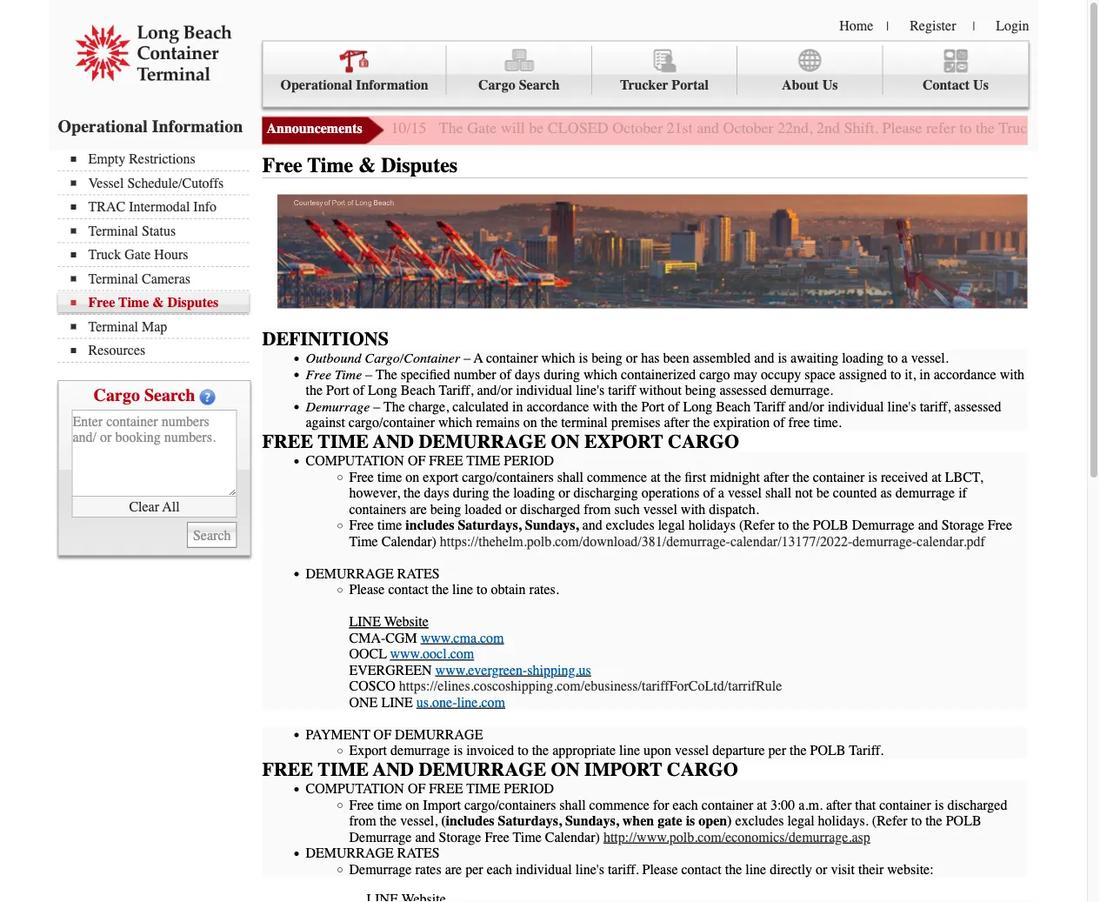 Task type: vqa. For each thing, say whether or not it's contained in the screenshot.
the – to the right
yes



Task type: locate. For each thing, give the bounding box(es) containing it.
cargo up will
[[478, 77, 516, 93]]

if
[[959, 485, 967, 501]]

open)
[[699, 813, 732, 829]]

to inside the – the specified number of days during which containerized cargo may occupy space assigned to it, in accordance with the port of long beach tariff, and/or individual line's tariff without being assessed demurrage.
[[891, 366, 901, 382]]

on up the (includes saturdays, sundays, when gate is open) at the bottom of page
[[551, 758, 580, 781]]

containers
[[349, 501, 406, 517]]

at left first
[[651, 469, 661, 485]]

| left login
[[973, 19, 975, 33]]

the inside – the charge, calculated in accordance with the port of long beach tariff and/or individual line's tariff, assessed against cargo/container which remains on the terminal premises after the expiration of free time.
[[384, 398, 405, 414]]

time inside payment of demurrage export demurrage is invoiced to the appropriate line upon vessel departure per the polb tariff. free time and demurrage on import cargo
[[318, 758, 369, 781]]

cargo/containers down invoiced
[[464, 797, 556, 813]]

2 rates from the top
[[397, 845, 440, 861]]

beach
[[401, 382, 436, 398], [716, 398, 751, 414]]

legal
[[658, 517, 685, 533], [788, 813, 815, 829]]

is up terminal
[[579, 350, 588, 366]]

terminal up free time & disputes link
[[88, 271, 138, 287]]

0 vertical spatial days
[[515, 366, 540, 382]]

free inside empty restrictions vessel schedule/cutoffs trac intermodal info terminal status truck gate hours terminal cameras free time & disputes terminal map resources
[[88, 294, 115, 311]]

1 horizontal spatial each
[[673, 797, 698, 813]]

time down payment
[[318, 758, 369, 781]]

in inside – the charge, calculated in accordance with the port of long beach tariff and/or individual line's tariff, assessed against cargo/container which remains on the terminal premises after the expiration of free time.
[[512, 398, 523, 414]]

free inside and excludes legal holidays (refer to the polb demurrage and storage free time calendar)
[[988, 517, 1013, 533]]

individual down the (includes saturdays, sundays, when gate is open) at the bottom of page
[[516, 861, 572, 877]]

vessel right upon
[[675, 742, 709, 758]]

the up website:
[[926, 813, 943, 829]]

1 vertical spatial during
[[453, 485, 489, 501]]

are down export
[[410, 501, 427, 517]]

1 horizontal spatial and/or
[[789, 398, 824, 414]]

about us link
[[738, 46, 883, 95]]

2 vertical spatial after
[[826, 797, 852, 813]]

cargo/container
[[349, 414, 435, 431]]

which inside – the charge, calculated in accordance with the port of long beach tariff and/or individual line's tariff, assessed against cargo/container which remains on the terminal premises after the expiration of free time.
[[438, 414, 472, 431]]

0 vertical spatial computation
[[306, 453, 404, 469]]

of down the outbound
[[353, 382, 365, 398]]

each down (includes
[[487, 861, 512, 877]]

1 vertical spatial cargo/containers
[[464, 797, 556, 813]]

1 vertical spatial calendar)
[[545, 829, 600, 845]]

rates
[[397, 565, 440, 581], [397, 845, 440, 861]]

days inside the – the specified number of days during which containerized cargo may occupy space assigned to it, in accordance with the port of long beach tariff, and/or individual line's tariff without being assessed demurrage.
[[515, 366, 540, 382]]

being inside free time on export cargo/containers shall commence at the first midnight after the container is received at lbct, however, the days during the loading or discharging operations of a vessel shall not be counted as demurrage if containers are being loaded or discharged from such vessel with dispatch.
[[430, 501, 461, 517]]

be right not
[[816, 485, 830, 501]]

www.cma.com
[[421, 630, 504, 646]]

22nd,
[[778, 119, 813, 137]]

2 horizontal spatial after
[[826, 797, 852, 813]]

being down export
[[430, 501, 461, 517]]

port inside the – the specified number of days during which containerized cargo may occupy space assigned to it, in accordance with the port of long beach tariff, and/or individual line's tariff without being assessed demurrage.
[[326, 382, 349, 398]]

days up includes
[[424, 485, 450, 501]]

shall down terminal
[[557, 469, 584, 485]]

per right departure
[[769, 742, 786, 758]]

menu bar
[[262, 40, 1029, 107], [58, 149, 258, 363]]

free inside free time on import cargo/containers shall commence for each container at 3:00 a.m. after that container is discharged from the vessel,
[[349, 797, 374, 813]]

the inside the – the specified number of days during which containerized cargo may occupy space assigned to it, in accordance with the port of long beach tariff, and/or individual line's tariff without being assessed demurrage.
[[376, 366, 397, 382]]

free right vessel, on the bottom
[[485, 829, 510, 845]]

0 horizontal spatial after
[[664, 414, 690, 431]]

with inside free time on export cargo/containers shall commence at the first midnight after the container is received at lbct, however, the days during the loading or discharging operations of a vessel shall not be counted as demurrage if containers are being loaded or discharged from such vessel with dispatch.
[[681, 501, 706, 517]]

commence inside free time on export cargo/containers shall commence at the first midnight after the container is received at lbct, however, the days during the loading or discharging operations of a vessel shall not be counted as demurrage if containers are being loaded or discharged from such vessel with dispatch.
[[587, 469, 647, 485]]

time inside free time on import cargo/containers shall commence for each container at 3:00 a.m. after that container is discharged from the vessel,
[[377, 797, 402, 813]]

on inside free time on export cargo/containers shall commence at the first midnight after the container is received at lbct, however, the days during the loading or discharging operations of a vessel shall not be counted as demurrage if containers are being loaded or discharged from such vessel with dispatch.
[[406, 469, 420, 485]]

None submit
[[187, 522, 237, 548]]

long inside the – the specified number of days during which containerized cargo may occupy space assigned to it, in accordance with the port of long beach tariff, and/or individual line's tariff without being assessed demurrage.
[[368, 382, 397, 398]]

https://elines.coscoshipping.com/ebusiness/tariffforcoltd/tarrifrule
[[399, 678, 782, 694]]

1 vertical spatial computation
[[306, 781, 404, 797]]

legal left holidays.
[[788, 813, 815, 829]]

1 vertical spatial cargo
[[667, 758, 738, 781]]

cargo/containers inside free time on import cargo/containers shall commence for each container at 3:00 a.m. after that container is discharged from the vessel,
[[464, 797, 556, 813]]

and/or up remains
[[477, 382, 513, 398]]

export
[[585, 431, 664, 453]]

line's down it,
[[888, 398, 917, 414]]

0 vertical spatial menu bar
[[262, 40, 1029, 107]]

1 horizontal spatial (refer
[[872, 813, 908, 829]]

individual down assigned
[[828, 398, 884, 414]]

0 horizontal spatial operational
[[58, 116, 148, 136]]

of down "one"
[[374, 726, 391, 742]]

shall left not
[[765, 485, 792, 501]]

1 vertical spatial information
[[152, 116, 243, 136]]

0 horizontal spatial days
[[424, 485, 450, 501]]

free time includes saturdays, sundays,
[[349, 517, 579, 533]]

0 vertical spatial search
[[519, 77, 560, 93]]

0 horizontal spatial storage
[[439, 829, 481, 845]]

of up vessel, on the bottom
[[408, 781, 426, 797]]

free right 'calendar.pdf'
[[988, 517, 1013, 533]]

0 vertical spatial loading
[[842, 350, 884, 366]]

contact
[[388, 581, 428, 598], [682, 861, 722, 877]]

menu bar containing operational information
[[262, 40, 1029, 107]]

at left lbct,
[[932, 469, 942, 485]]

line's inside the – the specified number of days during which containerized cargo may occupy space assigned to it, in accordance with the port of long beach tariff, and/or individual line's tariff without being assessed demurrage.
[[576, 382, 605, 398]]

1 vertical spatial accordance
[[527, 398, 589, 414]]

0 horizontal spatial during
[[453, 485, 489, 501]]

1 horizontal spatial line
[[619, 742, 640, 758]]

the inside the – the specified number of days during which containerized cargo may occupy space assigned to it, in accordance with the port of long beach tariff, and/or individual line's tariff without being assessed demurrage.
[[306, 382, 323, 398]]

1 horizontal spatial line
[[381, 694, 413, 710]]

0 horizontal spatial each
[[487, 861, 512, 877]]

1 vertical spatial days
[[424, 485, 450, 501]]

without
[[639, 382, 682, 398]]

1 time from the top
[[377, 469, 402, 485]]

1 vertical spatial with
[[593, 398, 617, 414]]

0 horizontal spatial cargo search
[[94, 385, 195, 405]]

0 vertical spatial commence
[[587, 469, 647, 485]]

0 horizontal spatial a
[[718, 485, 724, 501]]

oocl
[[349, 646, 387, 662]]

and/or
[[477, 382, 513, 398], [789, 398, 824, 414]]

2 period from the top
[[504, 781, 554, 797]]

container right "a"
[[486, 350, 538, 366]]

line
[[349, 614, 381, 630], [381, 694, 413, 710]]

space
[[805, 366, 836, 382]]

information up 10/15
[[356, 77, 429, 93]]

demurrage down the 'as'
[[852, 517, 915, 533]]

0 vertical spatial a
[[902, 350, 908, 366]]

of inside free time and demurrage on export cargo computation of free time period
[[408, 453, 426, 469]]

loading inside definitions​ outbound cargo/container – a container which is being or has been assembled and is awaiting loading to a vessel.
[[842, 350, 884, 366]]

and down discharging
[[582, 517, 602, 533]]

vessel right such
[[643, 501, 677, 517]]

0 vertical spatial (refer
[[739, 517, 775, 533]]

register link
[[910, 17, 956, 33]]

the for charge,
[[384, 398, 405, 414]]

free down free time
[[262, 431, 313, 453]]

of down cargo/container
[[408, 453, 426, 469]]

contact up website
[[388, 581, 428, 598]]

1 vertical spatial &
[[152, 294, 164, 311]]

1 horizontal spatial assessed
[[955, 398, 1002, 414]]

individual
[[516, 382, 573, 398], [828, 398, 884, 414], [516, 861, 572, 877]]

2 on from the top
[[551, 758, 580, 781]]

storage
[[942, 517, 984, 533], [439, 829, 481, 845]]

time
[[318, 431, 369, 453], [467, 453, 500, 469], [318, 758, 369, 781], [467, 781, 500, 797]]

demurrage rates up website
[[306, 565, 440, 581]]

1 horizontal spatial disputes
[[381, 154, 458, 177]]

1 vertical spatial legal
[[788, 813, 815, 829]]

|
[[887, 19, 889, 33], [973, 19, 975, 33]]

1 horizontal spatial during
[[544, 366, 580, 382]]

information up restrictions
[[152, 116, 243, 136]]

1 and from the top
[[373, 431, 414, 453]]

2 vertical spatial the
[[384, 398, 405, 414]]

long up cargo/container
[[368, 382, 397, 398]]

1 vertical spatial (refer
[[872, 813, 908, 829]]

a right first
[[718, 485, 724, 501]]

computation
[[306, 453, 404, 469], [306, 781, 404, 797]]

on inside free time on import cargo/containers shall commence for each container at 3:00 a.m. after that container is discharged from the vessel,
[[406, 797, 420, 813]]

not
[[795, 485, 813, 501]]

to inside payment of demurrage export demurrage is invoiced to the appropriate line upon vessel departure per the polb tariff. free time and demurrage on import cargo
[[518, 742, 529, 758]]

0 vertical spatial per
[[769, 742, 786, 758]]

2 vertical spatial being
[[430, 501, 461, 517]]

per
[[769, 742, 786, 758], [466, 861, 483, 877]]

gate down status
[[125, 247, 151, 263]]

cargo
[[478, 77, 516, 93], [94, 385, 140, 405]]

0 horizontal spatial with
[[593, 398, 617, 414]]

discharged inside free time on import cargo/containers shall commence for each container at 3:00 a.m. after that container is discharged from the vessel,
[[948, 797, 1008, 813]]

period down invoiced
[[504, 781, 554, 797]]

0 horizontal spatial calendar)
[[382, 533, 436, 549]]

0 horizontal spatial beach
[[401, 382, 436, 398]]

1 vertical spatial time
[[377, 517, 402, 533]]

search inside menu bar
[[519, 77, 560, 93]]

on for import
[[406, 797, 420, 813]]

after inside free time on export cargo/containers shall commence at the first midnight after the container is received at lbct, however, the days during the loading or discharging operations of a vessel shall not be counted as demurrage if containers are being loaded or discharged from such vessel with dispatch.
[[764, 469, 789, 485]]

excludes
[[606, 517, 655, 533], [735, 813, 784, 829]]

2 terminal from the top
[[88, 271, 138, 287]]

0 horizontal spatial and/or
[[477, 382, 513, 398]]

a inside free time on export cargo/containers shall commence at the first midnight after the container is received at lbct, however, the days during the loading or discharging operations of a vessel shall not be counted as demurrage if containers are being loaded or discharged from such vessel with dispatch.
[[718, 485, 724, 501]]

export
[[349, 742, 387, 758]]

demurrage down calculated
[[419, 431, 546, 453]]

cargo up first
[[668, 431, 739, 453]]

discharged inside free time on export cargo/containers shall commence at the first midnight after the container is received at lbct, however, the days during the loading or discharging operations of a vessel shall not be counted as demurrage if containers are being loaded or discharged from such vessel with dispatch.
[[520, 501, 580, 517]]

remains
[[476, 414, 520, 431]]

– inside the – the specified number of days during which containerized cargo may occupy space assigned to it, in accordance with the port of long beach tariff, and/or individual line's tariff without being assessed demurrage.
[[366, 366, 373, 382]]

1 horizontal spatial operational information
[[281, 77, 429, 93]]

demurrage
[[896, 485, 955, 501], [391, 742, 450, 758]]

truck
[[999, 119, 1036, 137], [88, 247, 121, 263]]

is left the 'as'
[[868, 469, 878, 485]]

2 us from the left
[[973, 77, 989, 93]]

0 horizontal spatial line
[[452, 581, 473, 598]]

saturdays, right (includes
[[498, 813, 562, 829]]

during
[[544, 366, 580, 382], [453, 485, 489, 501]]

is right that
[[935, 797, 944, 813]]

0 vertical spatial &
[[359, 154, 376, 177]]

line left "obtain"
[[452, 581, 473, 598]]

0 horizontal spatial information
[[152, 116, 243, 136]]

storage inside excludes legal holidays. (refer to the polb demurrage and storage free time calendar)
[[439, 829, 481, 845]]

tariff,
[[439, 382, 474, 398]]

payment of demurrage export demurrage is invoiced to the appropriate line upon vessel departure per the polb tariff. free time and demurrage on import cargo
[[262, 726, 884, 781]]

cargo search down resources link
[[94, 385, 195, 405]]

trucker portal link
[[592, 46, 738, 95]]

assessed up 'expiration'
[[720, 382, 767, 398]]

Enter container numbers and/ or booking numbers.  text field
[[72, 410, 237, 497]]

of
[[500, 366, 511, 382], [353, 382, 365, 398], [668, 398, 680, 414], [773, 414, 785, 431], [703, 485, 715, 501]]

0 vertical spatial being
[[592, 350, 623, 366]]

1 horizontal spatial which
[[541, 350, 575, 366]]

on inside – the charge, calculated in accordance with the port of long beach tariff and/or individual line's tariff, assessed against cargo/container which remains on the terminal premises after the expiration of free time.
[[523, 414, 537, 431]]

and right assembled
[[754, 350, 775, 366]]

vessel inside payment of demurrage export demurrage is invoiced to the appropriate line upon vessel departure per the polb tariff. free time and demurrage on import cargo
[[675, 742, 709, 758]]

free time on import cargo/containers shall commence for each container at 3:00 a.m. after that container is discharged from the vessel,
[[349, 797, 1008, 829]]

visit
[[831, 861, 855, 877]]

2 horizontal spatial at
[[932, 469, 942, 485]]

0 horizontal spatial &
[[152, 294, 164, 311]]

0 horizontal spatial disputes
[[168, 294, 219, 311]]

calendar) inside excludes legal holidays. (refer to the polb demurrage and storage free time calendar)
[[545, 829, 600, 845]]

gate left will
[[467, 119, 497, 137]]

time down containers
[[349, 533, 378, 549]]

rates down vessel, on the bottom
[[397, 845, 440, 861]]

empty restrictions vessel schedule/cutoffs trac intermodal info terminal status truck gate hours terminal cameras free time & disputes terminal map resources
[[88, 151, 224, 358]]

with down first
[[681, 501, 706, 517]]

1 horizontal spatial beach
[[716, 398, 751, 414]]

free time & disputes link
[[71, 294, 249, 311]]

1 vertical spatial discharged
[[948, 797, 1008, 813]]

2 horizontal spatial with
[[1000, 366, 1025, 382]]

with inside the – the specified number of days during which containerized cargo may occupy space assigned to it, in accordance with the port of long beach tariff, and/or individual line's tariff without being assessed demurrage.
[[1000, 366, 1025, 382]]

0 vertical spatial storage
[[942, 517, 984, 533]]

excludes down discharging
[[606, 517, 655, 533]]

from left such
[[584, 501, 611, 517]]

upon
[[644, 742, 672, 758]]

being inside the – the specified number of days during which containerized cargo may occupy space assigned to it, in accordance with the port of long beach tariff, and/or individual line's tariff without being assessed demurrage.
[[685, 382, 716, 398]]

commence inside free time on import cargo/containers shall commence for each container at 3:00 a.m. after that container is discharged from the vessel,
[[589, 797, 650, 813]]

assembled
[[693, 350, 751, 366]]

0 vertical spatial operational
[[281, 77, 352, 93]]

1 vertical spatial of
[[374, 726, 391, 742]]

commence up such
[[587, 469, 647, 485]]

– the specified number of days during which containerized cargo may occupy space assigned to it, in accordance with the port of long beach tariff, and/or individual line's tariff without being assessed demurrage.
[[306, 366, 1025, 398]]

line left directly
[[746, 861, 767, 877]]

discharged
[[520, 501, 580, 517], [948, 797, 1008, 813]]

3 time from the top
[[377, 797, 402, 813]]

portal
[[672, 77, 709, 93]]

& down announcements on the left of page
[[359, 154, 376, 177]]

1 on from the top
[[551, 431, 580, 453]]

2 and from the top
[[373, 758, 414, 781]]

clear all button
[[72, 497, 237, 518]]

(refer right holidays
[[739, 517, 775, 533]]

is inside payment of demurrage export demurrage is invoiced to the appropriate line upon vessel departure per the polb tariff. free time and demurrage on import cargo
[[454, 742, 463, 758]]

1 vertical spatial from
[[349, 813, 376, 829]]

polb inside and excludes legal holidays (refer to the polb demurrage and storage free time calendar)
[[813, 517, 849, 533]]

home
[[840, 17, 874, 33]]

0 vertical spatial from
[[584, 501, 611, 517]]

or inside definitions​ outbound cargo/container – a container which is being or has been assembled and is awaiting loading to a vessel.
[[626, 350, 638, 366]]

contact
[[923, 77, 970, 93]]

10/15
[[391, 119, 427, 137]]

please up cma-
[[349, 581, 385, 598]]

being
[[592, 350, 623, 366], [685, 382, 716, 398], [430, 501, 461, 517]]

1 horizontal spatial gate
[[467, 119, 497, 137]]

gate
[[467, 119, 497, 137], [1040, 119, 1069, 137], [125, 247, 151, 263]]

number
[[454, 366, 496, 382]]

& up terminal map link
[[152, 294, 164, 311]]

of
[[408, 453, 426, 469], [374, 726, 391, 742], [408, 781, 426, 797]]

1 terminal from the top
[[88, 223, 138, 239]]

free down payment
[[262, 758, 313, 781]]

saturdays,
[[458, 517, 522, 533], [498, 813, 562, 829]]

time down remains
[[467, 453, 500, 469]]

vessel.
[[911, 350, 949, 366]]

| right home link
[[887, 19, 889, 33]]

0 vertical spatial on
[[551, 431, 580, 453]]

from inside free time on export cargo/containers shall commence at the first midnight after the container is received at lbct, however, the days during the loading or discharging operations of a vessel shall not be counted as demurrage if containers are being loaded or discharged from such vessel with dispatch.
[[584, 501, 611, 517]]

be inside free time on export cargo/containers shall commence at the first midnight after the container is received at lbct, however, the days during the loading or discharging operations of a vessel shall not be counted as demurrage if containers are being loaded or discharged from such vessel with dispatch.
[[816, 485, 830, 501]]

a
[[474, 350, 483, 366]]

search down resources link
[[144, 385, 195, 405]]

2 vertical spatial time
[[377, 797, 402, 813]]

loading inside free time on export cargo/containers shall commence at the first midnight after the container is received at lbct, however, the days during the loading or discharging operations of a vessel shall not be counted as demurrage if containers are being loaded or discharged from such vessel with dispatch.
[[513, 485, 555, 501]]

cargo up free time on import cargo/containers shall commence for each container at 3:00 a.m. after that container is discharged from the vessel,
[[667, 758, 738, 781]]

1 horizontal spatial legal
[[788, 813, 815, 829]]

on inside payment of demurrage export demurrage is invoiced to the appropriate line upon vessel departure per the polb tariff. free time and demurrage on import cargo
[[551, 758, 580, 781]]

tariff,
[[920, 398, 951, 414]]

2 october from the left
[[723, 119, 774, 137]]

0 vertical spatial with
[[1000, 366, 1025, 382]]

time
[[307, 154, 353, 177], [118, 294, 149, 311], [335, 366, 362, 382], [349, 533, 378, 549], [513, 829, 542, 845]]

0 horizontal spatial contact
[[388, 581, 428, 598]]

legal inside excludes legal holidays. (refer to the polb demurrage and storage free time calendar)
[[788, 813, 815, 829]]

(includes saturdays, sundays, when gate is open)
[[441, 813, 735, 829]]

0 horizontal spatial search
[[144, 385, 195, 405]]

accordance inside – the charge, calculated in accordance with the port of long beach tariff and/or individual line's tariff, assessed against cargo/container which remains on the terminal premises after the expiration of free time.
[[527, 398, 589, 414]]

on for export
[[406, 469, 420, 485]]

0 horizontal spatial menu bar
[[58, 149, 258, 363]]

1 vertical spatial line
[[381, 694, 413, 710]]

commence for at
[[587, 469, 647, 485]]

operational inside "link"
[[281, 77, 352, 93]]

0 vertical spatial demurrage
[[896, 485, 955, 501]]

shall for first
[[557, 469, 584, 485]]

1 computation from the top
[[306, 453, 404, 469]]

1 horizontal spatial long
[[683, 398, 713, 414]]

cargo/containers for export
[[462, 469, 554, 485]]

commence down import on the bottom
[[589, 797, 650, 813]]

assessed right tariff,
[[955, 398, 1002, 414]]

time left import
[[377, 797, 402, 813]]

2 time from the top
[[377, 517, 402, 533]]

october left 22nd,
[[723, 119, 774, 137]]

the for gate
[[439, 119, 463, 137]]

1 horizontal spatial be
[[816, 485, 830, 501]]

or left has
[[626, 350, 638, 366]]

accordance inside the – the specified number of days during which containerized cargo may occupy space assigned to it, in accordance with the port of long beach tariff, and/or individual line's tariff without being assessed demurrage.
[[934, 366, 997, 382]]

0 horizontal spatial legal
[[658, 517, 685, 533]]

cargo/containers for import
[[464, 797, 556, 813]]

0 vertical spatial cargo
[[478, 77, 516, 93]]

please
[[883, 119, 923, 137], [349, 581, 385, 598], [642, 861, 678, 877]]

1 vertical spatial truck
[[88, 247, 121, 263]]

2nd
[[817, 119, 840, 137]]

information inside "link"
[[356, 77, 429, 93]]

1 vertical spatial terminal
[[88, 271, 138, 287]]

http://www.polb.com/economics/demurrage.asp
[[604, 829, 871, 845]]

1 vertical spatial sundays,
[[565, 813, 619, 829]]

individual inside – the charge, calculated in accordance with the port of long beach tariff and/or individual line's tariff, assessed against cargo/container which remains on the terminal premises after the expiration of free time.
[[828, 398, 884, 414]]

from inside free time on import cargo/containers shall commence for each container at 3:00 a.m. after that container is discharged from the vessel,
[[349, 813, 376, 829]]

free up containers
[[349, 469, 374, 485]]

to
[[960, 119, 972, 137], [887, 350, 898, 366], [891, 366, 901, 382], [778, 517, 789, 533], [477, 581, 488, 598], [518, 742, 529, 758], [911, 813, 922, 829]]

1 | from the left
[[887, 19, 889, 33]]

of up holidays
[[703, 485, 715, 501]]

storage down 'if'
[[942, 517, 984, 533]]

the inside excludes legal holidays. (refer to the polb demurrage and storage free time calendar)
[[926, 813, 943, 829]]

of inside payment of demurrage export demurrage is invoiced to the appropriate line upon vessel departure per the polb tariff. free time and demurrage on import cargo
[[374, 726, 391, 742]]

the left first
[[664, 469, 681, 485]]

demurrage left rates
[[306, 845, 394, 861]]

1 horizontal spatial per
[[769, 742, 786, 758]]

2 horizontal spatial being
[[685, 382, 716, 398]]

1 vertical spatial after
[[764, 469, 789, 485]]

1 horizontal spatial being
[[592, 350, 623, 366]]

sundays, down discharging
[[525, 517, 579, 533]]

1 horizontal spatial calendar)
[[545, 829, 600, 845]]

cargo/container
[[365, 350, 460, 366]]

after left not
[[764, 469, 789, 485]]

0 horizontal spatial line
[[349, 614, 381, 630]]

1 horizontal spatial accordance
[[934, 366, 997, 382]]

1 period from the top
[[504, 453, 554, 469]]

please left 'refer'
[[883, 119, 923, 137]]

loading
[[842, 350, 884, 366], [513, 485, 555, 501]]

a left vessel.
[[902, 350, 908, 366]]

0 vertical spatial operational information
[[281, 77, 429, 93]]

terminal
[[88, 223, 138, 239], [88, 271, 138, 287], [88, 318, 138, 334]]

rates down includes
[[397, 565, 440, 581]]

to inside definitions​ outbound cargo/container – a container which is being or has been assembled and is awaiting loading to a vessel.
[[887, 350, 898, 366]]

1 horizontal spatial storage
[[942, 517, 984, 533]]

such
[[614, 501, 640, 517]]

– for charge,
[[373, 398, 380, 414]]

0 vertical spatial polb
[[813, 517, 849, 533]]

on
[[523, 414, 537, 431], [406, 469, 420, 485], [406, 797, 420, 813]]

per inside payment of demurrage export demurrage is invoiced to the appropriate line upon vessel departure per the polb tariff. free time and demurrage on import cargo
[[769, 742, 786, 758]]

expiration
[[714, 414, 770, 431]]

1 vertical spatial please
[[349, 581, 385, 598]]

and inside excludes legal holidays. (refer to the polb demurrage and storage free time calendar)
[[415, 829, 435, 845]]

free inside payment of demurrage export demurrage is invoiced to the appropriate line upon vessel departure per the polb tariff. free time and demurrage on import cargo
[[262, 758, 313, 781]]

www.evergreen-shipping.us link
[[435, 662, 591, 678]]

line's
[[576, 382, 605, 398], [888, 398, 917, 414], [576, 861, 604, 877]]

cargo
[[700, 366, 730, 382]]

trac
[[88, 199, 125, 215]]

and down charge,
[[373, 431, 414, 453]]

with up export at right
[[593, 398, 617, 414]]

the left vessel, on the bottom
[[380, 813, 397, 829]]

computation up however,
[[306, 453, 404, 469]]

container up http://www.polb.com/economics/demurrage.asp
[[702, 797, 754, 813]]

october
[[612, 119, 663, 137], [723, 119, 774, 137]]

cargo search up will
[[478, 77, 560, 93]]

1 horizontal spatial cargo
[[478, 77, 516, 93]]

of left free
[[773, 414, 785, 431]]

which
[[541, 350, 575, 366], [584, 366, 618, 382], [438, 414, 472, 431]]

october left 21st
[[612, 119, 663, 137]]

0 vertical spatial each
[[673, 797, 698, 813]]

on
[[551, 431, 580, 453], [551, 758, 580, 781]]

1 us from the left
[[823, 77, 838, 93]]

operational information up empty restrictions link
[[58, 116, 243, 136]]

excludes inside excludes legal holidays. (refer to the polb demurrage and storage free time calendar)
[[735, 813, 784, 829]]

0 vertical spatial are
[[410, 501, 427, 517]]

the
[[439, 119, 463, 137], [376, 366, 397, 382], [384, 398, 405, 414]]

in right it,
[[920, 366, 930, 382]]

2 vertical spatial with
[[681, 501, 706, 517]]

https://elines.coscoshipping.com/ebusiness/tariffforcoltd/tarrifrule link
[[399, 678, 782, 694]]



Task type: describe. For each thing, give the bounding box(es) containing it.
long inside – the charge, calculated in accordance with the port of long beach tariff and/or individual line's tariff, assessed against cargo/container which remains on the terminal premises after the expiration of free time.
[[683, 398, 713, 414]]

https://thehelm.polb.com/download/381/demurrage-calendar/13177/2022-demurrage-calendar.pdf
[[440, 533, 985, 549]]

rates.
[[529, 581, 559, 598]]

all
[[162, 499, 180, 515]]

import
[[423, 797, 461, 813]]

the inside and excludes legal holidays (refer to the polb demurrage and storage free time calendar)
[[793, 517, 810, 533]]

polb inside payment of demurrage export demurrage is invoiced to the appropriate line upon vessel departure per the polb tariff. free time and demurrage on import cargo
[[810, 742, 846, 758]]

about us
[[782, 77, 838, 93]]

container right that
[[880, 797, 931, 813]]

2 computation from the top
[[306, 781, 404, 797]]

or right loaded
[[505, 501, 517, 517]]

period inside free time and demurrage on export cargo computation of free time period
[[504, 453, 554, 469]]

excludes legal holidays. (refer to the polb demurrage and storage free time calendar)
[[349, 813, 982, 845]]

days inside free time on export cargo/containers shall commence at the first midnight after the container is received at lbct, however, the days during the loading or discharging operations of a vessel shall not be counted as demurrage if containers are being loaded or discharged from such vessel with dispatch.
[[424, 485, 450, 501]]

1 vertical spatial search
[[144, 385, 195, 405]]

been
[[663, 350, 689, 366]]

free inside excludes legal holidays. (refer to the polb demurrage and storage free time calendar)
[[485, 829, 510, 845]]

operations
[[642, 485, 700, 501]]

against
[[306, 414, 345, 431]]

definitions​
[[262, 328, 389, 350]]

the left appropriate
[[532, 742, 549, 758]]

calendar.pdf
[[917, 533, 985, 549]]

hours
[[154, 247, 188, 263]]

time up however,
[[318, 431, 369, 453]]

the down free time and demurrage on export cargo computation of free time period
[[493, 485, 510, 501]]

0 horizontal spatial please
[[349, 581, 385, 598]]

time.
[[814, 414, 842, 431]]

for
[[653, 797, 669, 813]]

lbct,
[[945, 469, 983, 485]]

menu bar containing empty restrictions
[[58, 149, 258, 363]]

time up (includes
[[467, 781, 500, 797]]

are inside free time on export cargo/containers shall commence at the first midnight after the container is received at lbct, however, the days during the loading or discharging operations of a vessel shall not be counted as demurrage if containers are being loaded or discharged from such vessel with dispatch.
[[410, 501, 427, 517]]

cargo inside free time and demurrage on export cargo computation of free time period
[[668, 431, 739, 453]]

3 terminal from the top
[[88, 318, 138, 334]]

commence for for
[[589, 797, 650, 813]]

https://thehelm.polb.com/download/381/demurrage-
[[440, 533, 731, 549]]

operational information inside "link"
[[281, 77, 429, 93]]

after inside – the charge, calculated in accordance with the port of long beach tariff and/or individual line's tariff, assessed against cargo/container which remains on the terminal premises after the expiration of free time.
[[664, 414, 690, 431]]

2 vertical spatial please
[[642, 861, 678, 877]]

empty restrictions link
[[71, 151, 249, 167]]

individual inside the – the specified number of days during which containerized cargo may occupy space assigned to it, in accordance with the port of long beach tariff, and/or individual line's tariff without being assessed demurrage.
[[516, 382, 573, 398]]

& inside empty restrictions vessel schedule/cutoffs trac intermodal info terminal status truck gate hours terminal cameras free time & disputes terminal map resources
[[152, 294, 164, 311]]

vessel up holidays
[[728, 485, 762, 501]]

free down charge,
[[429, 453, 463, 469]]

rates
[[415, 861, 442, 877]]

the right 'refer'
[[976, 119, 995, 137]]

vessel schedule/cutoffs link
[[71, 175, 249, 191]]

1 vertical spatial contact
[[682, 861, 722, 877]]

of for computation of free time period
[[408, 781, 426, 797]]

cma-
[[349, 630, 386, 646]]

on inside free time and demurrage on export cargo computation of free time period
[[551, 431, 580, 453]]

info
[[193, 199, 217, 215]]

container inside definitions​ outbound cargo/container – a container which is being or has been assembled and is awaiting loading to a vessel.
[[486, 350, 538, 366]]

demurrage inside excludes legal holidays. (refer to the polb demurrage and storage free time calendar)
[[349, 829, 412, 845]]

– inside definitions​ outbound cargo/container – a container which is being or has been assembled and is awaiting loading to a vessel.
[[464, 350, 471, 366]]

0 vertical spatial saturdays,
[[458, 517, 522, 533]]

0 vertical spatial please
[[883, 119, 923, 137]]

the for specified
[[376, 366, 397, 382]]

cosco
[[349, 678, 396, 694]]

and inside free time and demurrage on export cargo computation of free time period
[[373, 431, 414, 453]]

clear all
[[129, 499, 180, 515]]

import
[[585, 758, 662, 781]]

www.cma.com link
[[421, 630, 504, 646]]

demurrage left rates
[[349, 861, 412, 877]]

and inside payment of demurrage export demurrage is invoiced to the appropriate line upon vessel departure per the polb tariff. free time and demurrage on import cargo
[[373, 758, 414, 781]]

the inside free time on import cargo/containers shall commence for each container at 3:00 a.m. after that container is discharged from the vessel,
[[380, 813, 397, 829]]

0 vertical spatial line
[[452, 581, 473, 598]]

free down however,
[[349, 517, 374, 533]]

contact us link
[[883, 46, 1029, 95]]

the left terminal
[[541, 414, 558, 431]]

container inside free time on export cargo/containers shall commence at the first midnight after the container is received at lbct, however, the days during the loading or discharging operations of a vessel shall not be counted as demurrage if containers are being loaded or discharged from such vessel with dispatch.
[[813, 469, 865, 485]]

has
[[641, 350, 660, 366]]

the up a.m.
[[790, 742, 807, 758]]

counted
[[833, 485, 877, 501]]

demurrage inside and excludes legal holidays (refer to the polb demurrage and storage free time calendar)
[[852, 517, 915, 533]]

their
[[859, 861, 884, 877]]

1 vertical spatial saturdays,
[[498, 813, 562, 829]]

with inside – the charge, calculated in accordance with the port of long beach tariff and/or individual line's tariff, assessed against cargo/container which remains on the terminal premises after the expiration of free time.
[[593, 398, 617, 414]]

computation inside free time and demurrage on export cargo computation of free time period
[[306, 453, 404, 469]]

and/or inside – the charge, calculated in accordance with the port of long beach tariff and/or individual line's tariff, assessed against cargo/container which remains on the terminal premises after the expiration of free time.
[[789, 398, 824, 414]]

each inside free time on import cargo/containers shall commence for each container at 3:00 a.m. after that container is discharged from the vessel,
[[673, 797, 698, 813]]

demurrage down us.one-
[[395, 726, 483, 742]]

shall for container
[[560, 797, 586, 813]]

demurrage up (includes
[[419, 758, 546, 781]]

truck gate hours link
[[71, 247, 249, 263]]

line inside payment of demurrage export demurrage is invoiced to the appropriate line upon vessel departure per the polb tariff. free time and demurrage on import cargo
[[619, 742, 640, 758]]

empty
[[88, 151, 125, 167]]

or left visit
[[816, 861, 828, 877]]

received
[[881, 469, 928, 485]]

demurrage inside free time and demurrage on export cargo computation of free time period
[[419, 431, 546, 453]]

cgm
[[386, 630, 417, 646]]

of right number
[[500, 366, 511, 382]]

please contact the line to obtain rates.
[[349, 581, 559, 598]]

us.one-line.com link
[[416, 694, 505, 710]]

export
[[423, 469, 459, 485]]

resources
[[88, 342, 145, 358]]

21st
[[667, 119, 693, 137]]

at inside free time on import cargo/containers shall commence for each container at 3:00 a.m. after that container is discharged from the vessel,
[[757, 797, 767, 813]]

1 vertical spatial per
[[466, 861, 483, 877]]

cargo inside payment of demurrage export demurrage is invoiced to the appropriate line upon vessel departure per the polb tariff. free time and demurrage on import cargo
[[667, 758, 738, 781]]

outbound
[[306, 350, 361, 366]]

is inside free time on import cargo/containers shall commence for each container at 3:00 a.m. after that container is discharged from the vessel,
[[935, 797, 944, 813]]

invoiced
[[466, 742, 514, 758]]

the left without
[[621, 398, 638, 414]]

the left export
[[404, 485, 421, 501]]

free up (includes
[[429, 781, 463, 797]]

resources link
[[71, 342, 249, 358]]

map
[[142, 318, 167, 334]]

includes
[[406, 517, 454, 533]]

us.one-
[[416, 694, 457, 710]]

assessed inside – the charge, calculated in accordance with the port of long beach tariff and/or individual line's tariff, assessed against cargo/container which remains on the terminal premises after the expiration of free time.
[[955, 398, 1002, 414]]

1 october from the left
[[612, 119, 663, 137]]

1 rates from the top
[[397, 565, 440, 581]]

www.evergreen-
[[435, 662, 527, 678]]

1 horizontal spatial truck
[[999, 119, 1036, 137]]

calendar) inside and excludes legal holidays (refer to the polb demurrage and storage free time calendar)
[[382, 533, 436, 549]]

intermodal
[[129, 199, 190, 215]]

the down free
[[793, 469, 810, 485]]

demurrage up cma-
[[306, 565, 394, 581]]

free
[[789, 414, 810, 431]]

which inside definitions​ outbound cargo/container – a container which is being or has been assembled and is awaiting loading to a vessel.
[[541, 350, 575, 366]]

charge,
[[409, 398, 449, 414]]

payment
[[306, 726, 370, 742]]

discharging
[[574, 485, 638, 501]]

free time on export cargo/containers shall commence at the first midnight after the container is received at lbct, however, the days during the loading or discharging operations of a vessel shall not be counted as demurrage if containers are being loaded or discharged from such vessel with dispatch.
[[349, 469, 983, 517]]

it,
[[905, 366, 916, 382]]

0 vertical spatial disputes
[[381, 154, 458, 177]]

and right demurrage-
[[918, 517, 938, 533]]

us for contact us
[[973, 77, 989, 93]]

us for about us
[[823, 77, 838, 93]]

cargo search link
[[447, 46, 592, 95]]

vessel,
[[400, 813, 438, 829]]

tariff.
[[849, 742, 884, 758]]

login
[[996, 17, 1029, 33]]

of for payment of demurrage export demurrage is invoiced to the appropriate line upon vessel departure per the polb tariff. free time and demurrage on import cargo
[[374, 726, 391, 742]]

is right gate
[[686, 813, 695, 829]]

0 vertical spatial cargo search
[[478, 77, 560, 93]]

demurrage-
[[853, 533, 917, 549]]

free inside free time on export cargo/containers shall commence at the first midnight after the container is received at lbct, however, the days during the loading or discharging operations of a vessel shall not be counted as demurrage if containers are being loaded or discharged from such vessel with dispatch.
[[349, 469, 374, 485]]

tariff
[[608, 382, 636, 398]]

disputes inside empty restrictions vessel schedule/cutoffs trac intermodal info terminal status truck gate hours terminal cameras free time & disputes terminal map resources
[[168, 294, 219, 311]]

1 vertical spatial each
[[487, 861, 512, 877]]

legal inside and excludes legal holidays (refer to the polb demurrage and storage free time calendar)
[[658, 517, 685, 533]]

1 vertical spatial operational information
[[58, 116, 243, 136]]

one
[[349, 694, 378, 710]]

time for free time includes saturdays, sundays,
[[377, 517, 402, 533]]

as
[[881, 485, 892, 501]]

time for free time on export cargo/containers shall commence at the first midnight after the container is received at lbct, however, the days during the loading or discharging operations of a vessel shall not be counted as demurrage if containers are being loaded or discharged from such vessel with dispatch.
[[377, 469, 402, 485]]

to inside excludes legal holidays. (refer to the polb demurrage and storage free time calendar)
[[911, 813, 922, 829]]

0 vertical spatial be
[[529, 119, 544, 137]]

that
[[855, 797, 876, 813]]

awaiting
[[791, 350, 839, 366]]

time for free time on import cargo/containers shall commence for each container at 3:00 a.m. after that container is discharged from the vessel,
[[377, 797, 402, 813]]

www.oocl.com link
[[390, 646, 474, 662]]

2 demurrage rates from the top
[[306, 845, 440, 861]]

shipping.us
[[527, 662, 591, 678]]

the down http://www.polb.com/economics/demurrage.asp
[[725, 861, 742, 877]]

or left discharging
[[559, 485, 570, 501]]

time down definitions​
[[335, 366, 362, 382]]

trac intermodal info link
[[71, 199, 249, 215]]

terminal status link
[[71, 223, 249, 239]]

after inside free time on import cargo/containers shall commence for each container at 3:00 a.m. after that container is discharged from the vessel,
[[826, 797, 852, 813]]

storage inside and excludes legal holidays (refer to the polb demurrage and storage free time calendar)
[[942, 517, 984, 533]]

beach inside – the charge, calculated in accordance with the port of long beach tariff and/or individual line's tariff, assessed against cargo/container which remains on the terminal premises after the expiration of free time.
[[716, 398, 751, 414]]

0 vertical spatial contact
[[388, 581, 428, 598]]

closed
[[548, 119, 609, 137]]

of down the containerized
[[668, 398, 680, 414]]

free down announcements on the left of page
[[262, 154, 302, 177]]

excludes inside and excludes legal holidays (refer to the polb demurrage and storage free time calendar)
[[606, 517, 655, 533]]

free time & disputes
[[262, 154, 458, 177]]

demurrage inside payment of demurrage export demurrage is invoiced to the appropriate line upon vessel departure per the polb tariff. free time and demurrage on import cargo
[[391, 742, 450, 758]]

the left 'expiration'
[[693, 414, 710, 431]]

holidays.
[[818, 813, 869, 829]]

1 horizontal spatial are
[[445, 861, 462, 877]]

and right 21st
[[697, 119, 719, 137]]

of inside free time on export cargo/containers shall commence at the first midnight after the container is received at lbct, however, the days during the loading or discharging operations of a vessel shall not be counted as demurrage if containers are being loaded or discharged from such vessel with dispatch.
[[703, 485, 715, 501]]

demurrage.
[[770, 382, 833, 398]]

departure
[[713, 742, 765, 758]]

refer
[[926, 119, 956, 137]]

line's left tariff.
[[576, 861, 604, 877]]

2 horizontal spatial gate
[[1040, 119, 1069, 137]]

beach inside the – the specified number of days during which containerized cargo may occupy space assigned to it, in accordance with the port of long beach tariff, and/or individual line's tariff without being assessed demurrage.
[[401, 382, 436, 398]]

a.m.
[[799, 797, 823, 813]]

clear
[[129, 499, 159, 515]]

assessed inside the – the specified number of days during which containerized cargo may occupy space assigned to it, in accordance with the port of long beach tariff, and/or individual line's tariff without being assessed demurrage.
[[720, 382, 767, 398]]

which inside the – the specified number of days during which containerized cargo may occupy space assigned to it, in accordance with the port of long beach tariff, and/or individual line's tariff without being assessed demurrage.
[[584, 366, 618, 382]]

however,
[[349, 485, 400, 501]]

port inside – the charge, calculated in accordance with the port of long beach tariff and/or individual line's tariff, assessed against cargo/container which remains on the terminal premises after the expiration of free time.
[[641, 398, 665, 414]]

demurrage inside free time on export cargo/containers shall commence at the first midnight after the container is received at lbct, however, the days during the loading or discharging operations of a vessel shall not be counted as demurrage if containers are being loaded or discharged from such vessel with dispatch.
[[896, 485, 955, 501]]

(refer inside and excludes legal holidays (refer to the polb demurrage and storage free time calendar)
[[739, 517, 775, 533]]

free down definitions​
[[306, 366, 332, 382]]

demurrage down free time
[[306, 398, 370, 414]]

0 vertical spatial line
[[349, 614, 381, 630]]

calendar/13177/2022-
[[731, 533, 853, 549]]

time inside excludes legal holidays. (refer to the polb demurrage and storage free time calendar)
[[513, 829, 542, 845]]

(refer inside excludes legal holidays. (refer to the polb demurrage and storage free time calendar)
[[872, 813, 908, 829]]

operational information link
[[263, 46, 447, 95]]

tariff.
[[608, 861, 639, 877]]

time inside and excludes legal holidays (refer to the polb demurrage and storage free time calendar)
[[349, 533, 378, 549]]

2 | from the left
[[973, 19, 975, 33]]

cameras
[[142, 271, 190, 287]]

is left awaiting
[[778, 350, 787, 366]]

time inside empty restrictions vessel schedule/cutoffs trac intermodal info terminal status truck gate hours terminal cameras free time & disputes terminal map resources
[[118, 294, 149, 311]]

to inside and excludes legal holidays (refer to the polb demurrage and storage free time calendar)
[[778, 517, 789, 533]]

is inside free time on export cargo/containers shall commence at the first midnight after the container is received at lbct, however, the days during the loading or discharging operations of a vessel shall not be counted as demurrage if containers are being loaded or discharged from such vessel with dispatch.
[[868, 469, 878, 485]]

(includes
[[441, 813, 495, 829]]

1 vertical spatial cargo
[[94, 385, 140, 405]]

truck inside empty restrictions vessel schedule/cutoffs trac intermodal info terminal status truck gate hours terminal cameras free time & disputes terminal map resources
[[88, 247, 121, 263]]

the up 'www.cma.com'
[[432, 581, 449, 598]]

0 vertical spatial sundays,
[[525, 517, 579, 533]]

line's inside – the charge, calculated in accordance with the port of long beach tariff and/or individual line's tariff, assessed against cargo/container which remains on the terminal premises after the expiration of free time.
[[888, 398, 917, 414]]

and/or inside the – the specified number of days during which containerized cargo may occupy space assigned to it, in accordance with the port of long beach tariff, and/or individual line's tariff without being assessed demurrage.
[[477, 382, 513, 398]]

during inside free time on export cargo/containers shall commence at the first midnight after the container is received at lbct, however, the days during the loading or discharging operations of a vessel shall not be counted as demurrage if containers are being loaded or discharged from such vessel with dispatch.
[[453, 485, 489, 501]]

restrictions
[[129, 151, 195, 167]]

during inside the – the specified number of days during which containerized cargo may occupy space assigned to it, in accordance with the port of long beach tariff, and/or individual line's tariff without being assessed demurrage.
[[544, 366, 580, 382]]

premises
[[611, 414, 661, 431]]

time down announcements on the left of page
[[307, 154, 353, 177]]

gate inside empty restrictions vessel schedule/cutoffs trac intermodal info terminal status truck gate hours terminal cameras free time & disputes terminal map resources
[[125, 247, 151, 263]]

– for specified
[[366, 366, 373, 382]]

2 vertical spatial line
[[746, 861, 767, 877]]

0 horizontal spatial at
[[651, 469, 661, 485]]

terminal map link
[[71, 318, 249, 334]]

1 demurrage rates from the top
[[306, 565, 440, 581]]

being inside definitions​ outbound cargo/container – a container which is being or has been assembled and is awaiting loading to a vessel.
[[592, 350, 623, 366]]



